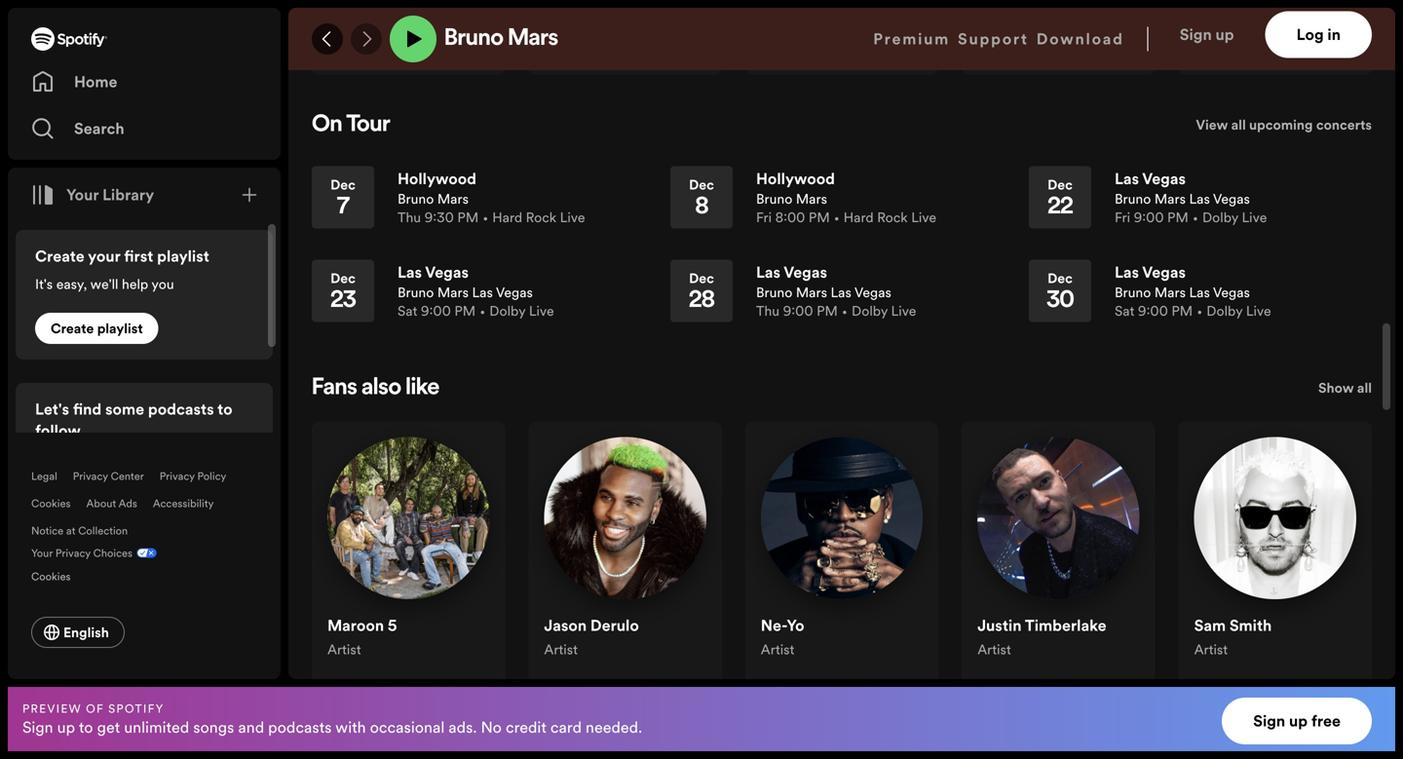 Task type: describe. For each thing, give the bounding box(es) containing it.
first
[[124, 246, 153, 267]]

justin timberlake link
[[978, 615, 1107, 641]]

8:00
[[775, 208, 805, 227]]

sat 9:00 pm for 30
[[1115, 302, 1193, 320]]

playlist.
[[328, 59, 374, 78]]

dec for 8
[[689, 176, 714, 194]]

maroon inside "maroon 5 artist"
[[328, 615, 384, 637]]

also
[[362, 377, 402, 400]]

your library button
[[23, 175, 162, 214]]

you
[[151, 275, 174, 293]]

fri for 22
[[1115, 208, 1131, 227]]

dec 28
[[689, 269, 715, 313]]

one
[[460, 41, 483, 59]]

search link
[[31, 109, 257, 148]]

sign up button
[[1172, 11, 1266, 58]]

ne-yo artist
[[761, 615, 805, 659]]

we'll
[[90, 275, 118, 293]]

sat for 30
[[1115, 302, 1135, 320]]

show
[[1319, 379, 1354, 397]]

support button
[[958, 11, 1029, 67]]

view all upcoming concerts link
[[1196, 114, 1372, 143]]

hollywood for 8
[[756, 168, 835, 190]]

main element
[[8, 8, 281, 679]]

in inside this is bruno mars. the essential tracks, all in one playlist.
[[446, 41, 457, 59]]

essential
[[328, 41, 381, 59]]

pm for 23
[[455, 302, 476, 320]]

log in button
[[1266, 11, 1372, 58]]

about ads
[[86, 496, 137, 511]]

hard rock live for 7
[[493, 208, 585, 227]]

9:00 for 22
[[1134, 208, 1164, 227]]

jason derulo link
[[544, 615, 639, 641]]

playlist inside create your first playlist it's easy, we'll help you
[[157, 246, 209, 267]]

it's
[[35, 275, 53, 293]]

dolby live for 22
[[1203, 208, 1268, 227]]

all for fans also like
[[1358, 379, 1372, 397]]

playlist inside button
[[97, 319, 143, 338]]

credit
[[506, 717, 547, 738]]

pm for 30
[[1172, 302, 1193, 320]]

fans also like link
[[312, 377, 440, 400]]

dec 7
[[330, 176, 356, 220]]

bruno inside top bar and user menu element
[[444, 27, 504, 51]]

justin timberlake artist
[[978, 615, 1107, 659]]

premium button
[[874, 11, 950, 67]]

live for 30
[[1246, 302, 1272, 320]]

all inside this is bruno mars. the essential tracks, all in one playlist.
[[429, 41, 442, 59]]

california consumer privacy act (ccpa) opt-out icon image
[[133, 546, 157, 564]]

yo inside the with maroon 5, jason derulo, ne-yo and more
[[615, 41, 630, 59]]

30
[[1047, 290, 1074, 313]]

las vegas bruno mars las vegas for 23
[[398, 262, 533, 302]]

on
[[312, 114, 342, 137]]

podcasts inside preview of spotify sign up to get unlimited songs and podcasts with occasional ads. no credit card needed.
[[268, 717, 332, 738]]

yo inside ne-yo artist
[[787, 615, 805, 637]]

pm for 7
[[458, 208, 479, 227]]

ne- inside the with maroon 5, jason derulo, ne-yo and more
[[593, 41, 615, 59]]

pm for 22
[[1168, 208, 1189, 227]]

hollywood for 7
[[398, 168, 477, 190]]

dolby for 28
[[852, 302, 888, 320]]

songs
[[193, 717, 234, 738]]

notice at collection
[[31, 523, 128, 538]]

show all link
[[1319, 377, 1372, 406]]

thu for 7
[[398, 208, 421, 227]]

live for 23
[[529, 302, 554, 320]]

artist for jason
[[544, 641, 578, 659]]

library
[[102, 184, 154, 206]]

concerts
[[1317, 116, 1372, 134]]

on tour
[[312, 114, 390, 137]]

timberlake
[[1025, 615, 1107, 637]]

your library
[[66, 184, 154, 206]]

on tour link
[[312, 114, 390, 137]]

las vegas bruno mars las vegas for 28
[[756, 262, 892, 302]]

download button
[[1037, 11, 1125, 67]]

download
[[1037, 28, 1125, 50]]

sam
[[1195, 615, 1226, 637]]

mars inside top bar and user menu element
[[508, 27, 559, 51]]

dec 8
[[689, 176, 714, 220]]

maroon inside the with maroon 5, jason derulo, ne-yo and more
[[577, 22, 626, 41]]

card
[[551, 717, 582, 738]]

collection
[[78, 523, 128, 538]]

23
[[330, 290, 356, 313]]

unlimited
[[124, 717, 189, 738]]

spotify image
[[31, 27, 107, 51]]

and inside the with maroon 5, jason derulo, ne-yo and more
[[633, 41, 656, 59]]

podcasts inside the let's find some podcasts to follow
[[148, 399, 214, 420]]

up for sign up
[[1216, 24, 1235, 45]]

9:00 for 23
[[421, 302, 451, 320]]

like
[[406, 377, 440, 400]]

at
[[66, 523, 75, 538]]

search
[[74, 118, 124, 139]]

dolby for 30
[[1207, 302, 1243, 320]]

is
[[356, 22, 366, 41]]

the
[[447, 22, 470, 41]]

jason derulo artist
[[544, 615, 639, 659]]

dec 30
[[1047, 269, 1074, 313]]

las vegas bruno mars las vegas for 22
[[1115, 168, 1250, 208]]

home
[[74, 71, 117, 93]]

mars.
[[409, 22, 444, 41]]

tracks,
[[384, 41, 425, 59]]

22
[[1048, 196, 1073, 220]]

free
[[1312, 711, 1341, 732]]

privacy center
[[73, 469, 144, 483]]

create for your
[[35, 246, 85, 267]]

privacy center link
[[73, 469, 144, 483]]

your privacy choices
[[31, 546, 133, 560]]

home link
[[31, 62, 257, 101]]

legal link
[[31, 469, 57, 483]]

upcoming
[[1250, 116, 1313, 134]]

support
[[958, 28, 1029, 50]]

rock for 7
[[526, 208, 557, 227]]

dec 23
[[330, 269, 356, 313]]

privacy down at
[[55, 546, 91, 560]]

artist for maroon
[[328, 641, 361, 659]]

rock for 8
[[877, 208, 908, 227]]

sign inside preview of spotify sign up to get unlimited songs and podcasts with occasional ads. no credit card needed.
[[22, 717, 53, 738]]

dolby live for 23
[[490, 302, 554, 320]]

let's
[[35, 399, 69, 420]]

ads.
[[449, 717, 477, 738]]

get
[[97, 717, 120, 738]]

9:30
[[425, 208, 454, 227]]

sam smith artist
[[1195, 615, 1272, 659]]

las vegas bruno mars las vegas for 30
[[1115, 262, 1250, 302]]

artist for justin
[[978, 641, 1012, 659]]

sign for sign up
[[1180, 24, 1212, 45]]

fri 8:00 pm
[[756, 208, 830, 227]]

and inside preview of spotify sign up to get unlimited songs and podcasts with occasional ads. no credit card needed.
[[238, 717, 264, 738]]

your privacy choices button
[[31, 546, 133, 560]]

thu 9:30 pm
[[398, 208, 479, 227]]



Task type: vqa. For each thing, say whether or not it's contained in the screenshot.
MAROON inside the 'With Maroon 5, Jason Derulo, Ne-Yo and more'
yes



Task type: locate. For each thing, give the bounding box(es) containing it.
create inside create your first playlist it's easy, we'll help you
[[35, 246, 85, 267]]

maroon 5 link
[[328, 615, 397, 641]]

1 horizontal spatial up
[[1216, 24, 1235, 45]]

1 vertical spatial cookies link
[[31, 564, 86, 586]]

dolby for 22
[[1203, 208, 1239, 227]]

1 horizontal spatial all
[[1232, 116, 1246, 134]]

jason inside jason derulo artist
[[544, 615, 587, 637]]

2 hollywood from the left
[[756, 168, 835, 190]]

needed.
[[586, 717, 642, 738]]

0 vertical spatial thu
[[398, 208, 421, 227]]

go back image
[[320, 31, 335, 47]]

hollywood bruno mars
[[398, 168, 477, 208], [756, 168, 835, 208]]

0 horizontal spatial playlist
[[97, 319, 143, 338]]

las vegas bruno mars las vegas down 9:30 on the left top
[[398, 262, 533, 302]]

dec inside the dec 23
[[330, 269, 356, 288]]

1 horizontal spatial rock
[[877, 208, 908, 227]]

dec up 28
[[689, 269, 714, 288]]

1 hard rock live from the left
[[493, 208, 585, 227]]

8
[[695, 196, 708, 220]]

1 hard from the left
[[493, 208, 523, 227]]

hollywood
[[398, 168, 477, 190], [756, 168, 835, 190]]

log
[[1297, 24, 1324, 45]]

sign left free
[[1254, 711, 1286, 732]]

premium
[[874, 28, 950, 50]]

sign for sign up free
[[1254, 711, 1286, 732]]

0 vertical spatial ne-
[[593, 41, 615, 59]]

1 sat 9:00 pm from the left
[[398, 302, 476, 320]]

in right log at the right top
[[1328, 24, 1341, 45]]

sign left of
[[22, 717, 53, 738]]

1 fri from the left
[[756, 208, 772, 227]]

yo
[[615, 41, 630, 59], [787, 615, 805, 637]]

2 sat 9:00 pm from the left
[[1115, 302, 1193, 320]]

0 vertical spatial cookies
[[31, 496, 71, 511]]

hollywood up fri 8:00 pm
[[756, 168, 835, 190]]

sat 9:00 pm down fri 9:00 pm
[[1115, 302, 1193, 320]]

sign up free
[[1254, 711, 1341, 732]]

las vegas bruno mars las vegas down view
[[1115, 168, 1250, 208]]

and right songs
[[238, 717, 264, 738]]

dec up 30
[[1048, 269, 1073, 288]]

9:00
[[1134, 208, 1164, 227], [421, 302, 451, 320], [783, 302, 813, 320], [1138, 302, 1169, 320]]

sign up
[[1180, 24, 1235, 45]]

and
[[633, 41, 656, 59], [238, 717, 264, 738]]

all right view
[[1232, 116, 1246, 134]]

this is bruno mars. the essential tracks, all in one playlist.
[[328, 22, 483, 78]]

1 vertical spatial playlist
[[97, 319, 143, 338]]

occasional
[[370, 717, 445, 738]]

9:00 right 22
[[1134, 208, 1164, 227]]

1 horizontal spatial ne-
[[761, 615, 787, 637]]

1 rock from the left
[[526, 208, 557, 227]]

artist inside "maroon 5 artist"
[[328, 641, 361, 659]]

smith
[[1230, 615, 1272, 637]]

with maroon 5, jason derulo, ne-yo and more
[[544, 22, 692, 59]]

las vegas bruno mars las vegas down fri 8:00 pm
[[756, 262, 892, 302]]

1 hollywood bruno mars from the left
[[398, 168, 477, 208]]

2 sat from the left
[[1115, 302, 1135, 320]]

some
[[105, 399, 144, 420]]

1 horizontal spatial in
[[1328, 24, 1341, 45]]

privacy for privacy center
[[73, 469, 108, 483]]

artist for ne-
[[761, 641, 795, 659]]

0 horizontal spatial your
[[31, 546, 53, 560]]

0 horizontal spatial hard rock live
[[493, 208, 585, 227]]

create inside button
[[51, 319, 94, 338]]

legal
[[31, 469, 57, 483]]

all
[[429, 41, 442, 59], [1232, 116, 1246, 134], [1358, 379, 1372, 397]]

create playlist button
[[35, 313, 159, 344]]

2 rock from the left
[[877, 208, 908, 227]]

all inside fans also like element
[[1358, 379, 1372, 397]]

sat right 30
[[1115, 302, 1135, 320]]

cookies down your privacy choices button
[[31, 569, 71, 584]]

hollywood up thu 9:30 pm
[[398, 168, 477, 190]]

pm for 28
[[817, 302, 838, 320]]

no
[[481, 717, 502, 738]]

dec up 22
[[1048, 176, 1073, 194]]

sign up view
[[1180, 24, 1212, 45]]

artist inside justin timberlake artist
[[978, 641, 1012, 659]]

dec for 30
[[1048, 269, 1073, 288]]

notice at collection link
[[31, 523, 128, 538]]

2 vertical spatial all
[[1358, 379, 1372, 397]]

dec for 23
[[330, 269, 356, 288]]

premium support download
[[874, 28, 1125, 50]]

up inside top bar and user menu element
[[1216, 24, 1235, 45]]

hard right 9:30 on the left top
[[493, 208, 523, 227]]

cookies link up notice
[[31, 496, 71, 511]]

dolby live for 30
[[1207, 302, 1272, 320]]

0 vertical spatial yo
[[615, 41, 630, 59]]

all inside "link"
[[1232, 116, 1246, 134]]

this
[[328, 22, 353, 41]]

hard for 7
[[493, 208, 523, 227]]

your
[[88, 246, 120, 267]]

0 horizontal spatial yo
[[615, 41, 630, 59]]

playlist down help
[[97, 319, 143, 338]]

your for your library
[[66, 184, 99, 206]]

0 horizontal spatial up
[[57, 717, 75, 738]]

bruno right dec 8
[[756, 190, 793, 208]]

1 horizontal spatial yo
[[787, 615, 805, 637]]

2 hard rock live from the left
[[844, 208, 937, 227]]

0 vertical spatial your
[[66, 184, 99, 206]]

1 vertical spatial your
[[31, 546, 53, 560]]

9:00 right 30
[[1138, 302, 1169, 320]]

create playlist
[[51, 319, 143, 338]]

to inside preview of spotify sign up to get unlimited songs and podcasts with occasional ads. no credit card needed.
[[79, 717, 93, 738]]

accessibility
[[153, 496, 214, 511]]

pm
[[458, 208, 479, 227], [809, 208, 830, 227], [1168, 208, 1189, 227], [455, 302, 476, 320], [817, 302, 838, 320], [1172, 302, 1193, 320]]

easy,
[[56, 275, 87, 293]]

dec for 22
[[1048, 176, 1073, 194]]

0 vertical spatial playlist
[[157, 246, 209, 267]]

mars
[[508, 27, 559, 51], [438, 190, 469, 208], [796, 190, 827, 208], [1155, 190, 1186, 208], [438, 283, 469, 302], [796, 283, 827, 302], [1155, 283, 1186, 302]]

all left the
[[429, 41, 442, 59]]

5 artist from the left
[[1195, 641, 1228, 659]]

sat 9:00 pm up like
[[398, 302, 476, 320]]

0 horizontal spatial thu
[[398, 208, 421, 227]]

0 vertical spatial cookies link
[[31, 496, 71, 511]]

preview
[[22, 701, 82, 717]]

dolby live for 28
[[852, 302, 917, 320]]

9:00 down fri 8:00 pm
[[783, 302, 813, 320]]

1 vertical spatial and
[[238, 717, 264, 738]]

english button
[[31, 617, 125, 648]]

your for your privacy choices
[[31, 546, 53, 560]]

hollywood bruno mars for 7
[[398, 168, 477, 208]]

0 horizontal spatial to
[[79, 717, 93, 738]]

0 horizontal spatial maroon
[[328, 615, 384, 637]]

sign inside top bar and user menu element
[[1180, 24, 1212, 45]]

center
[[111, 469, 144, 483]]

bruno right mars.
[[444, 27, 504, 51]]

log in
[[1297, 24, 1341, 45]]

dec for 7
[[330, 176, 356, 194]]

your left "library" at the left top of page
[[66, 184, 99, 206]]

sat for 23
[[398, 302, 418, 320]]

1 horizontal spatial your
[[66, 184, 99, 206]]

9:00 for 30
[[1138, 302, 1169, 320]]

create
[[35, 246, 85, 267], [51, 319, 94, 338]]

1 artist from the left
[[328, 641, 361, 659]]

in inside log in button
[[1328, 24, 1341, 45]]

1 vertical spatial jason
[[544, 615, 587, 637]]

dolby live
[[1203, 208, 1268, 227], [490, 302, 554, 320], [852, 302, 917, 320], [1207, 302, 1272, 320]]

2 cookies from the top
[[31, 569, 71, 584]]

0 vertical spatial create
[[35, 246, 85, 267]]

fri for 8
[[756, 208, 772, 227]]

fri left 8:00
[[756, 208, 772, 227]]

podcasts
[[148, 399, 214, 420], [268, 717, 332, 738]]

artist for sam
[[1195, 641, 1228, 659]]

dec inside dec 28
[[689, 269, 714, 288]]

fri right 22
[[1115, 208, 1131, 227]]

0 horizontal spatial rock
[[526, 208, 557, 227]]

0 vertical spatial maroon
[[577, 22, 626, 41]]

1 vertical spatial podcasts
[[268, 717, 332, 738]]

go forward image
[[359, 31, 374, 47]]

to left get
[[79, 717, 93, 738]]

1 vertical spatial to
[[79, 717, 93, 738]]

0 horizontal spatial sat
[[398, 302, 418, 320]]

1 horizontal spatial to
[[217, 399, 233, 420]]

playlist up the 'you'
[[157, 246, 209, 267]]

1 horizontal spatial podcasts
[[268, 717, 332, 738]]

bruno
[[369, 22, 406, 41], [444, 27, 504, 51], [398, 190, 434, 208], [756, 190, 793, 208], [1115, 190, 1152, 208], [398, 283, 434, 302], [756, 283, 793, 302], [1115, 283, 1152, 302]]

dolby for 23
[[490, 302, 526, 320]]

bruno right the dec 23
[[398, 283, 434, 302]]

up left free
[[1290, 711, 1308, 732]]

fri 9:00 pm
[[1115, 208, 1189, 227]]

maroon left '5,'
[[577, 22, 626, 41]]

1 horizontal spatial hard rock live
[[844, 208, 937, 227]]

playlist
[[157, 246, 209, 267], [97, 319, 143, 338]]

1 vertical spatial thu
[[756, 302, 780, 320]]

ne- inside ne-yo artist
[[761, 615, 787, 637]]

jason right '5,'
[[644, 22, 680, 41]]

2 artist from the left
[[544, 641, 578, 659]]

1 horizontal spatial playlist
[[157, 246, 209, 267]]

0 horizontal spatial all
[[429, 41, 442, 59]]

up inside preview of spotify sign up to get unlimited songs and podcasts with occasional ads. no credit card needed.
[[57, 717, 75, 738]]

all for on tour
[[1232, 116, 1246, 134]]

9:00 for 28
[[783, 302, 813, 320]]

jason
[[644, 22, 680, 41], [544, 615, 587, 637]]

up left of
[[57, 717, 75, 738]]

dec up 23
[[330, 269, 356, 288]]

to up policy
[[217, 399, 233, 420]]

1 horizontal spatial hollywood
[[756, 168, 835, 190]]

0 horizontal spatial podcasts
[[148, 399, 214, 420]]

0 vertical spatial and
[[633, 41, 656, 59]]

privacy up accessibility
[[160, 469, 195, 483]]

1 horizontal spatial fri
[[1115, 208, 1131, 227]]

1 cookies from the top
[[31, 496, 71, 511]]

las vegas bruno mars las vegas down fri 9:00 pm
[[1115, 262, 1250, 302]]

0 horizontal spatial hard
[[493, 208, 523, 227]]

0 horizontal spatial and
[[238, 717, 264, 738]]

follow
[[35, 420, 81, 442]]

derulo,
[[544, 41, 589, 59]]

7
[[337, 196, 349, 220]]

1 horizontal spatial sat
[[1115, 302, 1135, 320]]

fans also like
[[312, 377, 440, 400]]

create for playlist
[[51, 319, 94, 338]]

cookies for 1st cookies link from the top
[[31, 496, 71, 511]]

las
[[1115, 168, 1139, 190], [1190, 190, 1210, 208], [398, 262, 422, 283], [756, 262, 781, 283], [1115, 262, 1139, 283], [472, 283, 493, 302], [831, 283, 852, 302], [1190, 283, 1210, 302]]

9:00 up like
[[421, 302, 451, 320]]

in left the one at the top of page
[[446, 41, 457, 59]]

0 horizontal spatial sat 9:00 pm
[[398, 302, 476, 320]]

2 fri from the left
[[1115, 208, 1131, 227]]

dec 22
[[1048, 176, 1073, 220]]

1 horizontal spatial hard
[[844, 208, 874, 227]]

hollywood bruno mars for 8
[[756, 168, 835, 208]]

hard for 8
[[844, 208, 874, 227]]

create down 'easy,'
[[51, 319, 94, 338]]

let's find some podcasts to follow
[[35, 399, 233, 442]]

2 horizontal spatial up
[[1290, 711, 1308, 732]]

help
[[122, 275, 148, 293]]

your inside button
[[66, 184, 99, 206]]

1 vertical spatial ne-
[[761, 615, 787, 637]]

dec inside dec 30
[[1048, 269, 1073, 288]]

bruno inside this is bruno mars. the essential tracks, all in one playlist.
[[369, 22, 406, 41]]

hard rock live for 8
[[844, 208, 937, 227]]

2 hard from the left
[[844, 208, 874, 227]]

justin
[[978, 615, 1022, 637]]

dec up 8
[[689, 176, 714, 194]]

bruno right the is at the top of the page
[[369, 22, 406, 41]]

policy
[[197, 469, 226, 483]]

0 horizontal spatial sign
[[22, 717, 53, 738]]

1 horizontal spatial jason
[[644, 22, 680, 41]]

podcasts right the 'some'
[[148, 399, 214, 420]]

fans also like element
[[312, 377, 1372, 691]]

about
[[86, 496, 116, 511]]

thu for 28
[[756, 302, 780, 320]]

2 horizontal spatial sign
[[1254, 711, 1286, 732]]

preview of spotify sign up to get unlimited songs and podcasts with occasional ads. no credit card needed.
[[22, 701, 642, 738]]

cookies up notice
[[31, 496, 71, 511]]

1 vertical spatial all
[[1232, 116, 1246, 134]]

bruno right dec 28
[[756, 283, 793, 302]]

1 horizontal spatial sat 9:00 pm
[[1115, 302, 1193, 320]]

derulo
[[591, 615, 639, 637]]

ne-
[[593, 41, 615, 59], [761, 615, 787, 637]]

about ads link
[[86, 496, 137, 511]]

hollywood bruno mars right dec 8
[[756, 168, 835, 208]]

create up 'easy,'
[[35, 246, 85, 267]]

up for sign up free
[[1290, 711, 1308, 732]]

1 sat from the left
[[398, 302, 418, 320]]

bruno right dec 30
[[1115, 283, 1152, 302]]

top bar and user menu element
[[289, 8, 1396, 70]]

notice
[[31, 523, 63, 538]]

1 horizontal spatial sign
[[1180, 24, 1212, 45]]

las vegas bruno mars las vegas
[[1115, 168, 1250, 208], [398, 262, 533, 302], [756, 262, 892, 302], [1115, 262, 1250, 302]]

0 vertical spatial podcasts
[[148, 399, 214, 420]]

4 artist from the left
[[978, 641, 1012, 659]]

up left log at the right top
[[1216, 24, 1235, 45]]

your
[[66, 184, 99, 206], [31, 546, 53, 560]]

1 vertical spatial create
[[51, 319, 94, 338]]

maroon left 5
[[328, 615, 384, 637]]

0 horizontal spatial in
[[446, 41, 457, 59]]

cookies link down your privacy choices button
[[31, 564, 86, 586]]

0 vertical spatial all
[[429, 41, 442, 59]]

privacy policy
[[160, 469, 226, 483]]

1 vertical spatial yo
[[787, 615, 805, 637]]

artist inside ne-yo artist
[[761, 641, 795, 659]]

sign up free button
[[1222, 698, 1372, 745]]

dolby
[[1203, 208, 1239, 227], [490, 302, 526, 320], [852, 302, 888, 320], [1207, 302, 1243, 320]]

hard right fri 8:00 pm
[[844, 208, 874, 227]]

vegas
[[1143, 168, 1186, 190], [1213, 190, 1250, 208], [425, 262, 469, 283], [784, 262, 828, 283], [1143, 262, 1186, 283], [496, 283, 533, 302], [855, 283, 892, 302], [1213, 283, 1250, 302]]

bruno right dec 7
[[398, 190, 434, 208]]

and left more
[[633, 41, 656, 59]]

podcasts left with
[[268, 717, 332, 738]]

28
[[689, 290, 715, 313]]

dec for 28
[[689, 269, 714, 288]]

0 horizontal spatial jason
[[544, 615, 587, 637]]

cookies for second cookies link from the top of the main element
[[31, 569, 71, 584]]

sam smith link
[[1195, 615, 1272, 641]]

artist
[[328, 641, 361, 659], [544, 641, 578, 659], [761, 641, 795, 659], [978, 641, 1012, 659], [1195, 641, 1228, 659]]

0 horizontal spatial fri
[[756, 208, 772, 227]]

2 cookies link from the top
[[31, 564, 86, 586]]

privacy for privacy policy
[[160, 469, 195, 483]]

1 horizontal spatial hollywood bruno mars
[[756, 168, 835, 208]]

1 horizontal spatial maroon
[[577, 22, 626, 41]]

jason left derulo
[[544, 615, 587, 637]]

thu left 9:30 on the left top
[[398, 208, 421, 227]]

tour
[[346, 114, 390, 137]]

1 hollywood from the left
[[398, 168, 477, 190]]

artist inside sam smith artist
[[1195, 641, 1228, 659]]

0 horizontal spatial hollywood
[[398, 168, 477, 190]]

bruno right dec 22
[[1115, 190, 1152, 208]]

all right show
[[1358, 379, 1372, 397]]

view all upcoming concerts
[[1196, 116, 1372, 134]]

1 vertical spatial cookies
[[31, 569, 71, 584]]

sat 9:00 pm for 23
[[398, 302, 476, 320]]

2 horizontal spatial all
[[1358, 379, 1372, 397]]

1 cookies link from the top
[[31, 496, 71, 511]]

in
[[1328, 24, 1341, 45], [446, 41, 457, 59]]

privacy policy link
[[160, 469, 226, 483]]

your down notice
[[31, 546, 53, 560]]

pm for 8
[[809, 208, 830, 227]]

privacy up about
[[73, 469, 108, 483]]

0 vertical spatial jason
[[644, 22, 680, 41]]

hollywood bruno mars right dec 7
[[398, 168, 477, 208]]

live for 28
[[891, 302, 917, 320]]

to inside the let's find some podcasts to follow
[[217, 399, 233, 420]]

3 artist from the left
[[761, 641, 795, 659]]

1 horizontal spatial and
[[633, 41, 656, 59]]

jason inside the with maroon 5, jason derulo, ne-yo and more
[[644, 22, 680, 41]]

1 vertical spatial maroon
[[328, 615, 384, 637]]

1 horizontal spatial thu
[[756, 302, 780, 320]]

sat right 23
[[398, 302, 418, 320]]

live
[[560, 208, 585, 227], [912, 208, 937, 227], [1242, 208, 1268, 227], [529, 302, 554, 320], [891, 302, 917, 320], [1246, 302, 1272, 320]]

live for 22
[[1242, 208, 1268, 227]]

0 horizontal spatial hollywood bruno mars
[[398, 168, 477, 208]]

find
[[73, 399, 102, 420]]

dec up 7
[[330, 176, 356, 194]]

thu right 28
[[756, 302, 780, 320]]

0 horizontal spatial ne-
[[593, 41, 615, 59]]

artist inside jason derulo artist
[[544, 641, 578, 659]]

ne-yo link
[[761, 615, 805, 641]]

fans
[[312, 377, 357, 400]]

0 vertical spatial to
[[217, 399, 233, 420]]

2 hollywood bruno mars from the left
[[756, 168, 835, 208]]

sat 9:00 pm
[[398, 302, 476, 320], [1115, 302, 1193, 320]]



